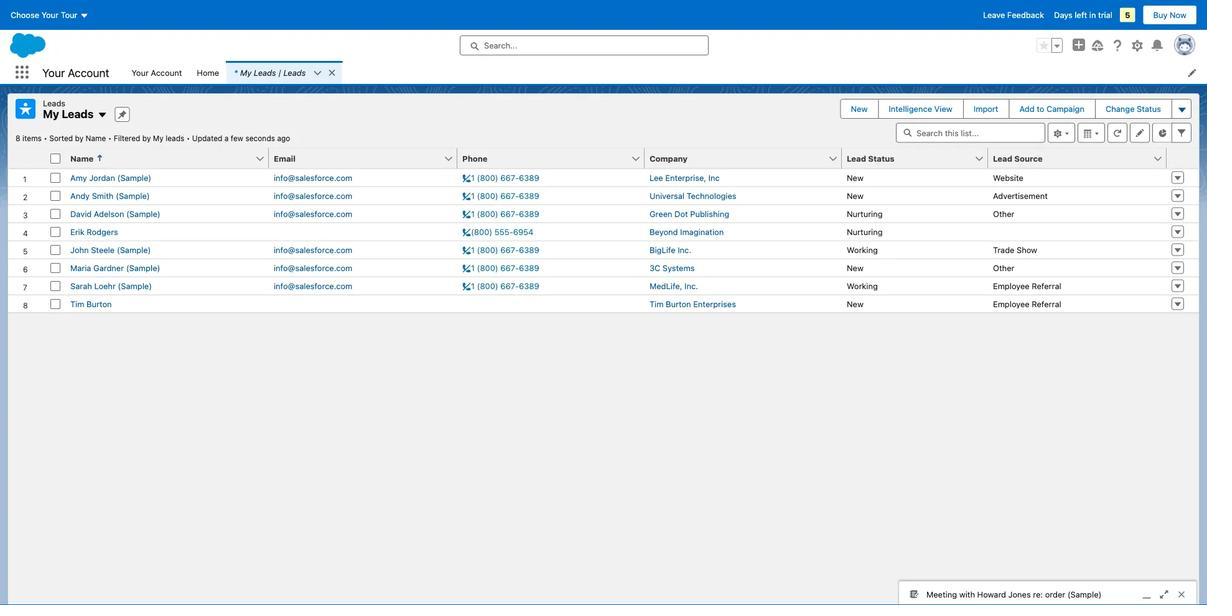 Task type: locate. For each thing, give the bounding box(es) containing it.
green
[[650, 209, 672, 218]]

status inside my leads grid
[[868, 154, 894, 163]]

info@salesforce.com link for maria gardner (sample)
[[274, 263, 352, 273]]

text default image
[[327, 68, 336, 77], [97, 110, 107, 120]]

employee
[[993, 281, 1030, 291], [993, 299, 1030, 309]]

2 employee from the top
[[993, 299, 1030, 309]]

(sample) down maria gardner (sample)
[[118, 281, 152, 291]]

None search field
[[896, 123, 1045, 143]]

lee enterprise, inc link
[[650, 173, 720, 182]]

inc. up the tim burton enterprises link
[[684, 281, 698, 291]]

7 click to dial disabled image from the top
[[462, 281, 539, 291]]

burton
[[86, 299, 112, 309], [666, 299, 691, 309]]

8
[[16, 134, 20, 143]]

0 vertical spatial text default image
[[327, 68, 336, 77]]

• right leads
[[187, 134, 190, 143]]

medlife,
[[650, 281, 682, 291]]

1 horizontal spatial burton
[[666, 299, 691, 309]]

2 horizontal spatial my
[[240, 68, 252, 77]]

1 tim from the left
[[70, 299, 84, 309]]

andy
[[70, 191, 90, 200]]

david
[[70, 209, 92, 218]]

feedback
[[1007, 10, 1044, 20]]

6 click to dial disabled image from the top
[[462, 263, 539, 273]]

david adelson (sample)
[[70, 209, 160, 218]]

1 horizontal spatial account
[[151, 68, 182, 77]]

0 vertical spatial working
[[847, 245, 878, 254]]

text default image right text default icon in the top of the page
[[327, 68, 336, 77]]

leave
[[983, 10, 1005, 20]]

2 info@salesforce.com link from the top
[[274, 191, 352, 200]]

5 info@salesforce.com from the top
[[274, 263, 352, 273]]

1 info@salesforce.com from the top
[[274, 173, 352, 182]]

0 horizontal spatial tim
[[70, 299, 84, 309]]

1 by from the left
[[75, 134, 84, 143]]

0 vertical spatial nurturing
[[847, 209, 883, 218]]

tim down medlife, at the top right of page
[[650, 299, 664, 309]]

2 horizontal spatial •
[[187, 134, 190, 143]]

change status button
[[1096, 100, 1171, 118]]

• left 'filtered'
[[108, 134, 112, 143]]

other for nurturing
[[993, 209, 1014, 218]]

2 click to dial disabled image from the top
[[462, 191, 539, 200]]

text default image up "my leads" status
[[97, 110, 107, 120]]

5 click to dial disabled image from the top
[[462, 245, 539, 254]]

new button
[[841, 100, 878, 118]]

2 tim from the left
[[650, 299, 664, 309]]

beyond
[[650, 227, 678, 236]]

steele
[[91, 245, 115, 254]]

universal
[[650, 191, 684, 200]]

other
[[993, 209, 1014, 218], [993, 263, 1014, 273]]

1 vertical spatial name
[[70, 154, 94, 163]]

0 vertical spatial inc.
[[678, 245, 691, 254]]

(sample) up maria gardner (sample)
[[117, 245, 151, 254]]

6 info@salesforce.com link from the top
[[274, 281, 352, 291]]

employee referral for working
[[993, 281, 1061, 291]]

my left leads
[[153, 134, 164, 143]]

buy now
[[1153, 10, 1187, 20]]

by
[[75, 134, 84, 143], [142, 134, 151, 143]]

0 vertical spatial employee referral
[[993, 281, 1061, 291]]

your account inside list
[[132, 68, 182, 77]]

1 click to dial disabled image from the top
[[462, 173, 539, 182]]

(sample) up david adelson (sample) link
[[116, 191, 150, 200]]

|
[[278, 68, 281, 77]]

(sample) for sarah loehr (sample)
[[118, 281, 152, 291]]

few
[[231, 134, 243, 143]]

click to dial disabled image for 3c
[[462, 263, 539, 273]]

your account up my leads on the top
[[42, 66, 109, 79]]

2 nurturing from the top
[[847, 227, 883, 236]]

employee referral for new
[[993, 299, 1061, 309]]

days
[[1054, 10, 1073, 20]]

in
[[1089, 10, 1096, 20]]

amy jordan (sample) link
[[70, 173, 151, 182]]

other down advertisement
[[993, 209, 1014, 218]]

burton down medlife, inc. link
[[666, 299, 691, 309]]

list item
[[227, 61, 342, 84]]

systems
[[663, 263, 695, 273]]

smith
[[92, 191, 114, 200]]

inc. for biglife inc.
[[678, 245, 691, 254]]

phone element
[[457, 148, 652, 169]]

3 click to dial disabled image from the top
[[462, 209, 539, 218]]

1 working from the top
[[847, 245, 878, 254]]

0 vertical spatial other
[[993, 209, 1014, 218]]

your inside "dropdown button"
[[41, 10, 59, 20]]

my leads status
[[16, 134, 192, 143]]

dot
[[675, 209, 688, 218]]

leave feedback link
[[983, 10, 1044, 20]]

your inside list
[[132, 68, 149, 77]]

choose your tour
[[11, 10, 77, 20]]

1 vertical spatial status
[[868, 154, 894, 163]]

2 • from the left
[[108, 134, 112, 143]]

lead up website
[[993, 154, 1012, 163]]

universal technologies link
[[650, 191, 736, 200]]

(sample) for andy smith (sample)
[[116, 191, 150, 200]]

status right change
[[1137, 104, 1161, 114]]

6 info@salesforce.com from the top
[[274, 281, 352, 291]]

lead source
[[993, 154, 1043, 163]]

1 horizontal spatial tim
[[650, 299, 664, 309]]

new
[[851, 104, 868, 114], [847, 173, 864, 182], [847, 191, 864, 200], [847, 263, 864, 273], [847, 299, 864, 309]]

maria gardner (sample)
[[70, 263, 160, 273]]

0 horizontal spatial •
[[44, 134, 47, 143]]

click to dial disabled image for beyond
[[462, 227, 533, 236]]

0 vertical spatial status
[[1137, 104, 1161, 114]]

0 vertical spatial my
[[240, 68, 252, 77]]

0 horizontal spatial by
[[75, 134, 84, 143]]

tim burton enterprises link
[[650, 299, 736, 309]]

items
[[22, 134, 42, 143]]

inc.
[[678, 245, 691, 254], [684, 281, 698, 291]]

beyond imagination
[[650, 227, 724, 236]]

nurturing for green dot publishing
[[847, 209, 883, 218]]

my right *
[[240, 68, 252, 77]]

1 lead from the left
[[847, 154, 866, 163]]

info@salesforce.com
[[274, 173, 352, 182], [274, 191, 352, 200], [274, 209, 352, 218], [274, 245, 352, 254], [274, 263, 352, 273], [274, 281, 352, 291]]

burton for tim burton
[[86, 299, 112, 309]]

text default image inside list item
[[327, 68, 336, 77]]

group
[[1037, 38, 1063, 53]]

1 horizontal spatial your account
[[132, 68, 182, 77]]

buy now button
[[1143, 5, 1197, 25]]

trade
[[993, 245, 1014, 254]]

1 horizontal spatial •
[[108, 134, 112, 143]]

1 vertical spatial referral
[[1032, 299, 1061, 309]]

0 vertical spatial employee
[[993, 281, 1030, 291]]

my leads
[[43, 107, 94, 121]]

2 employee referral from the top
[[993, 299, 1061, 309]]

1 referral from the top
[[1032, 281, 1061, 291]]

list item containing *
[[227, 61, 342, 84]]

lead source button
[[988, 148, 1153, 168]]

enterprise,
[[665, 173, 706, 182]]

(sample) for david adelson (sample)
[[126, 209, 160, 218]]

click to dial disabled image for medlife,
[[462, 281, 539, 291]]

website
[[993, 173, 1023, 182]]

your
[[41, 10, 59, 20], [42, 66, 65, 79], [132, 68, 149, 77]]

account up my leads on the top
[[68, 66, 109, 79]]

click to dial disabled image for universal
[[462, 191, 539, 200]]

3c systems
[[650, 263, 695, 273]]

(sample) up andy smith (sample) link
[[117, 173, 151, 182]]

company element
[[645, 148, 849, 169]]

medlife, inc. link
[[650, 281, 698, 291]]

click to dial disabled image for green
[[462, 209, 539, 218]]

change status
[[1106, 104, 1161, 114]]

(sample) for amy jordan (sample)
[[117, 173, 151, 182]]

(sample) for maria gardner (sample)
[[126, 263, 160, 273]]

1 vertical spatial nurturing
[[847, 227, 883, 236]]

1 employee referral from the top
[[993, 281, 1061, 291]]

account left home
[[151, 68, 182, 77]]

1 horizontal spatial my
[[153, 134, 164, 143]]

burton down loehr
[[86, 299, 112, 309]]

status for change status
[[1137, 104, 1161, 114]]

a
[[225, 134, 229, 143]]

1 nurturing from the top
[[847, 209, 883, 218]]

4 info@salesforce.com link from the top
[[274, 245, 352, 254]]

re:
[[1033, 590, 1043, 599]]

by right the sorted on the top
[[75, 134, 84, 143]]

1 employee from the top
[[993, 281, 1030, 291]]

search... button
[[460, 35, 709, 55]]

1 vertical spatial other
[[993, 263, 1014, 273]]

lead for lead status
[[847, 154, 866, 163]]

5 info@salesforce.com link from the top
[[274, 263, 352, 273]]

0 horizontal spatial burton
[[86, 299, 112, 309]]

name up 'amy'
[[70, 154, 94, 163]]

2 other from the top
[[993, 263, 1014, 273]]

list
[[124, 61, 1207, 84]]

3 info@salesforce.com link from the top
[[274, 209, 352, 218]]

sorted
[[49, 134, 73, 143]]

your account left home
[[132, 68, 182, 77]]

1 other from the top
[[993, 209, 1014, 218]]

employee for working
[[993, 281, 1030, 291]]

new for lee enterprise, inc
[[847, 173, 864, 182]]

1 horizontal spatial by
[[142, 134, 151, 143]]

tim burton link
[[70, 299, 112, 309]]

lead down "new" button
[[847, 154, 866, 163]]

amy
[[70, 173, 87, 182]]

1 info@salesforce.com link from the top
[[274, 173, 352, 182]]

text default image
[[313, 69, 322, 77]]

intelligence view
[[889, 104, 952, 114]]

2 referral from the top
[[1032, 299, 1061, 309]]

biglife inc.
[[650, 245, 691, 254]]

0 horizontal spatial status
[[868, 154, 894, 163]]

green dot publishing
[[650, 209, 729, 218]]

2 lead from the left
[[993, 154, 1012, 163]]

(sample) right adelson
[[126, 209, 160, 218]]

other down 'trade'
[[993, 263, 1014, 273]]

by right 'filtered'
[[142, 134, 151, 143]]

1 horizontal spatial lead
[[993, 154, 1012, 163]]

click to dial disabled image
[[462, 173, 539, 182], [462, 191, 539, 200], [462, 209, 539, 218], [462, 227, 533, 236], [462, 245, 539, 254], [462, 263, 539, 273], [462, 281, 539, 291]]

inc. down beyond imagination
[[678, 245, 691, 254]]

4 info@salesforce.com from the top
[[274, 245, 352, 254]]

0 horizontal spatial my
[[43, 107, 59, 121]]

left
[[1075, 10, 1087, 20]]

2 working from the top
[[847, 281, 878, 291]]

email
[[274, 154, 296, 163]]

(sample) right gardner
[[126, 263, 160, 273]]

1 vertical spatial my
[[43, 107, 59, 121]]

employee for new
[[993, 299, 1030, 309]]

jones
[[1008, 590, 1031, 599]]

tim
[[70, 299, 84, 309], [650, 299, 664, 309]]

info@salesforce.com for amy jordan (sample)
[[274, 173, 352, 182]]

1 vertical spatial employee referral
[[993, 299, 1061, 309]]

add
[[1019, 104, 1034, 114]]

your account
[[42, 66, 109, 79], [132, 68, 182, 77]]

2 burton from the left
[[666, 299, 691, 309]]

updated
[[192, 134, 222, 143]]

1 horizontal spatial status
[[1137, 104, 1161, 114]]

3 info@salesforce.com from the top
[[274, 209, 352, 218]]

1 vertical spatial employee
[[993, 299, 1030, 309]]

1 vertical spatial inc.
[[684, 281, 698, 291]]

3c systems link
[[650, 263, 695, 273]]

status
[[1137, 104, 1161, 114], [868, 154, 894, 163]]

1 burton from the left
[[86, 299, 112, 309]]

with
[[959, 590, 975, 599]]

1 vertical spatial text default image
[[97, 110, 107, 120]]

status for lead status
[[868, 154, 894, 163]]

1 vertical spatial working
[[847, 281, 878, 291]]

new for universal technologies
[[847, 191, 864, 200]]

0 vertical spatial referral
[[1032, 281, 1061, 291]]

name left 'filtered'
[[86, 134, 106, 143]]

status down "new" button
[[868, 154, 894, 163]]

email element
[[269, 148, 465, 169]]

4 click to dial disabled image from the top
[[462, 227, 533, 236]]

my up the sorted on the top
[[43, 107, 59, 121]]

cell
[[45, 148, 65, 169], [269, 222, 457, 240], [988, 222, 1167, 240], [269, 295, 457, 313]]

1 horizontal spatial text default image
[[327, 68, 336, 77]]

my leads|leads|list view element
[[7, 93, 1200, 605]]

inc. for medlife, inc.
[[684, 281, 698, 291]]

david adelson (sample) link
[[70, 209, 160, 218]]

tim down sarah in the left top of the page
[[70, 299, 84, 309]]

tim burton enterprises
[[650, 299, 736, 309]]

0 horizontal spatial lead
[[847, 154, 866, 163]]

employee referral
[[993, 281, 1061, 291], [993, 299, 1061, 309]]

company
[[650, 154, 688, 163]]

meeting
[[926, 590, 957, 599]]

• right items
[[44, 134, 47, 143]]

lead source element
[[988, 148, 1174, 169]]

•
[[44, 134, 47, 143], [108, 134, 112, 143], [187, 134, 190, 143]]

info@salesforce.com for john steele (sample)
[[274, 245, 352, 254]]

other for new
[[993, 263, 1014, 273]]



Task type: vqa. For each thing, say whether or not it's contained in the screenshot.
EMAIL element
yes



Task type: describe. For each thing, give the bounding box(es) containing it.
my leads grid
[[8, 148, 1199, 313]]

nurturing for beyond imagination
[[847, 227, 883, 236]]

john steele (sample)
[[70, 245, 151, 254]]

company button
[[645, 148, 828, 168]]

buy
[[1153, 10, 1168, 20]]

phone
[[462, 154, 488, 163]]

Search My Leads list view. search field
[[896, 123, 1045, 143]]

medlife, inc.
[[650, 281, 698, 291]]

item number element
[[8, 148, 45, 169]]

now
[[1170, 10, 1187, 20]]

lead status
[[847, 154, 894, 163]]

0 horizontal spatial text default image
[[97, 110, 107, 120]]

my inside list
[[240, 68, 252, 77]]

tim for tim burton enterprises
[[650, 299, 664, 309]]

3 • from the left
[[187, 134, 190, 143]]

choose
[[11, 10, 39, 20]]

action element
[[1167, 148, 1199, 169]]

beyond imagination link
[[650, 227, 724, 236]]

technologies
[[687, 191, 736, 200]]

seconds
[[245, 134, 275, 143]]

item number image
[[8, 148, 45, 168]]

lee enterprise, inc
[[650, 173, 720, 182]]

referral for working
[[1032, 281, 1061, 291]]

leave feedback
[[983, 10, 1044, 20]]

8 items • sorted by name • filtered by my leads • updated a few seconds ago
[[16, 134, 290, 143]]

info@salesforce.com link for amy jordan (sample)
[[274, 173, 352, 182]]

john
[[70, 245, 89, 254]]

amy jordan (sample)
[[70, 173, 151, 182]]

new for tim burton enterprises
[[847, 299, 864, 309]]

add to campaign
[[1019, 104, 1084, 114]]

maria
[[70, 263, 91, 273]]

gardner
[[93, 263, 124, 273]]

burton for tim burton enterprises
[[666, 299, 691, 309]]

tour
[[61, 10, 77, 20]]

days left in trial
[[1054, 10, 1112, 20]]

tim for tim burton
[[70, 299, 84, 309]]

sarah loehr (sample) link
[[70, 281, 152, 291]]

name inside 'button'
[[70, 154, 94, 163]]

info@salesforce.com for david adelson (sample)
[[274, 209, 352, 218]]

1 • from the left
[[44, 134, 47, 143]]

sarah
[[70, 281, 92, 291]]

green dot publishing link
[[650, 209, 729, 218]]

2 by from the left
[[142, 134, 151, 143]]

name element
[[65, 148, 276, 169]]

click to dial disabled image for lee
[[462, 173, 539, 182]]

account inside list
[[151, 68, 182, 77]]

advertisement
[[993, 191, 1048, 200]]

meeting with howard jones re: order (sample)
[[926, 590, 1102, 599]]

tim burton
[[70, 299, 112, 309]]

andy smith (sample) link
[[70, 191, 150, 200]]

(sample) right order
[[1068, 590, 1102, 599]]

maria gardner (sample) link
[[70, 263, 160, 273]]

info@salesforce.com link for david adelson (sample)
[[274, 209, 352, 218]]

3c
[[650, 263, 660, 273]]

new for 3c systems
[[847, 263, 864, 273]]

adelson
[[94, 209, 124, 218]]

home
[[197, 68, 219, 77]]

show
[[1017, 245, 1037, 254]]

info@salesforce.com link for john steele (sample)
[[274, 245, 352, 254]]

sarah loehr (sample)
[[70, 281, 152, 291]]

imagination
[[680, 227, 724, 236]]

list containing your account
[[124, 61, 1207, 84]]

name button
[[65, 148, 255, 168]]

none search field inside my leads|leads|list view element
[[896, 123, 1045, 143]]

biglife
[[650, 245, 675, 254]]

loehr
[[94, 281, 116, 291]]

email button
[[269, 148, 444, 168]]

search...
[[484, 41, 517, 50]]

campaign
[[1046, 104, 1084, 114]]

referral for new
[[1032, 299, 1061, 309]]

lead for lead source
[[993, 154, 1012, 163]]

action image
[[1167, 148, 1199, 168]]

info@salesforce.com for maria gardner (sample)
[[274, 263, 352, 273]]

publishing
[[690, 209, 729, 218]]

your account link
[[124, 61, 189, 84]]

* my leads | leads
[[234, 68, 306, 77]]

lead status element
[[842, 148, 996, 169]]

trial
[[1098, 10, 1112, 20]]

home link
[[189, 61, 227, 84]]

*
[[234, 68, 238, 77]]

info@salesforce.com for sarah loehr (sample)
[[274, 281, 352, 291]]

choose your tour button
[[10, 5, 89, 25]]

intelligence
[[889, 104, 932, 114]]

change
[[1106, 104, 1135, 114]]

lead status button
[[842, 148, 974, 168]]

(sample) for john steele (sample)
[[117, 245, 151, 254]]

howard
[[977, 590, 1006, 599]]

info@salesforce.com link for sarah loehr (sample)
[[274, 281, 352, 291]]

erik
[[70, 227, 84, 236]]

john steele (sample) link
[[70, 245, 151, 254]]

0 horizontal spatial account
[[68, 66, 109, 79]]

click to dial disabled image for biglife
[[462, 245, 539, 254]]

new inside button
[[851, 104, 868, 114]]

lee
[[650, 173, 663, 182]]

5
[[1125, 10, 1130, 20]]

2 vertical spatial my
[[153, 134, 164, 143]]

filtered
[[114, 134, 140, 143]]

2 info@salesforce.com from the top
[[274, 191, 352, 200]]

source
[[1014, 154, 1043, 163]]

inc
[[708, 173, 720, 182]]

0 horizontal spatial your account
[[42, 66, 109, 79]]

working for trade show
[[847, 245, 878, 254]]

biglife inc. link
[[650, 245, 691, 254]]

to
[[1037, 104, 1044, 114]]

add to campaign button
[[1010, 100, 1094, 118]]

0 vertical spatial name
[[86, 134, 106, 143]]

working for employee referral
[[847, 281, 878, 291]]

leads
[[166, 134, 184, 143]]

trade show
[[993, 245, 1037, 254]]

intelligence view button
[[879, 100, 962, 118]]



